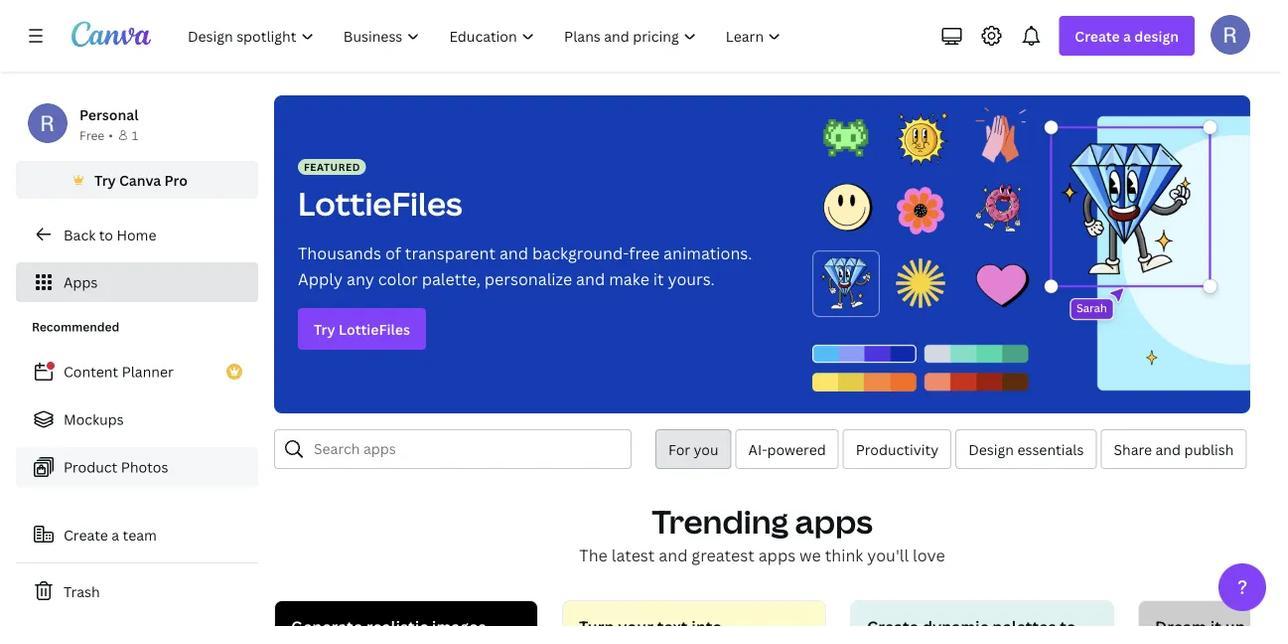 Task type: locate. For each thing, give the bounding box(es) containing it.
share and publish
[[1114, 440, 1235, 459]]

1
[[132, 127, 138, 143]]

0 vertical spatial try
[[94, 170, 116, 189]]

trending
[[652, 500, 789, 543]]

lottiefiles down any
[[339, 319, 410, 338]]

create for create a design
[[1076, 26, 1121, 45]]

apps
[[795, 500, 873, 543], [759, 545, 796, 566]]

0 horizontal spatial create
[[64, 525, 108, 544]]

1 vertical spatial apps
[[759, 545, 796, 566]]

a inside button
[[112, 525, 119, 544]]

content
[[64, 362, 118, 381]]

we
[[800, 545, 822, 566]]

0 vertical spatial apps
[[795, 500, 873, 543]]

personal
[[79, 105, 139, 124]]

content planner
[[64, 362, 174, 381]]

of
[[385, 242, 401, 264]]

share
[[1114, 440, 1153, 459]]

free
[[629, 242, 660, 264]]

create
[[1076, 26, 1121, 45], [64, 525, 108, 544]]

Input field to search for apps search field
[[314, 430, 619, 468]]

a inside dropdown button
[[1124, 26, 1132, 45]]

try lottiefiles
[[314, 319, 410, 338]]

background-
[[533, 242, 629, 264]]

home
[[117, 225, 157, 244]]

the
[[580, 545, 608, 566]]

create a design
[[1076, 26, 1180, 45]]

try left canva
[[94, 170, 116, 189]]

and inside button
[[1156, 440, 1182, 459]]

a left team in the bottom of the page
[[112, 525, 119, 544]]

share and publish button
[[1101, 429, 1248, 469]]

try canva pro button
[[16, 161, 258, 199]]

try inside button
[[94, 170, 116, 189]]

transparent
[[405, 242, 496, 264]]

powered
[[768, 440, 827, 459]]

a left design
[[1124, 26, 1132, 45]]

try down the apply
[[314, 319, 335, 338]]

0 vertical spatial lottiefiles
[[298, 182, 463, 225]]

it
[[654, 268, 664, 290]]

free
[[79, 127, 105, 143]]

apps up think
[[795, 500, 873, 543]]

1 horizontal spatial create
[[1076, 26, 1121, 45]]

trending apps the latest and greatest apps we think you'll love
[[580, 500, 946, 566]]

love
[[913, 545, 946, 566]]

featured lottiefiles
[[298, 160, 463, 225]]

and right latest
[[659, 545, 688, 566]]

back to home
[[64, 225, 157, 244]]

list containing content planner
[[16, 352, 258, 487]]

latest
[[612, 545, 655, 566]]

to
[[99, 225, 113, 244]]

1 vertical spatial lottiefiles
[[339, 319, 410, 338]]

product photos
[[64, 458, 168, 476]]

lottiefiles inside button
[[339, 319, 410, 338]]

productivity button
[[843, 429, 952, 469]]

create inside button
[[64, 525, 108, 544]]

create left design
[[1076, 26, 1121, 45]]

design essentials
[[969, 440, 1085, 459]]

thousands
[[298, 242, 382, 264]]

for
[[669, 440, 691, 459]]

try
[[94, 170, 116, 189], [314, 319, 335, 338]]

make
[[609, 268, 650, 290]]

try lottiefiles button
[[298, 308, 426, 350]]

create left team in the bottom of the page
[[64, 525, 108, 544]]

1 horizontal spatial try
[[314, 319, 335, 338]]

for you
[[669, 440, 719, 459]]

back to home link
[[16, 215, 258, 254]]

try inside button
[[314, 319, 335, 338]]

try for try lottiefiles
[[314, 319, 335, 338]]

1 vertical spatial try
[[314, 319, 335, 338]]

product
[[64, 458, 118, 476]]

1 vertical spatial a
[[112, 525, 119, 544]]

create inside dropdown button
[[1076, 26, 1121, 45]]

•
[[109, 127, 113, 143]]

apply
[[298, 268, 343, 290]]

lottiefiles for featured lottiefiles
[[298, 182, 463, 225]]

1 horizontal spatial a
[[1124, 26, 1132, 45]]

and
[[500, 242, 529, 264], [576, 268, 605, 290], [1156, 440, 1182, 459], [659, 545, 688, 566]]

list
[[16, 352, 258, 487]]

any
[[347, 268, 374, 290]]

content planner link
[[16, 352, 258, 392]]

a
[[1124, 26, 1132, 45], [112, 525, 119, 544]]

0 vertical spatial create
[[1076, 26, 1121, 45]]

lottiefiles up of
[[298, 182, 463, 225]]

publish
[[1185, 440, 1235, 459]]

animations.
[[664, 242, 753, 264]]

apps left we
[[759, 545, 796, 566]]

0 horizontal spatial a
[[112, 525, 119, 544]]

1 vertical spatial create
[[64, 525, 108, 544]]

0 vertical spatial a
[[1124, 26, 1132, 45]]

lottiefiles
[[298, 182, 463, 225], [339, 319, 410, 338]]

you
[[694, 440, 719, 459]]

create a team
[[64, 525, 157, 544]]

for you button
[[656, 429, 732, 469]]

greatest
[[692, 545, 755, 566]]

0 horizontal spatial try
[[94, 170, 116, 189]]

and right the share
[[1156, 440, 1182, 459]]



Task type: describe. For each thing, give the bounding box(es) containing it.
apps
[[64, 273, 98, 292]]

and down background-
[[576, 268, 605, 290]]

product photos link
[[16, 447, 258, 487]]

ai-powered button
[[736, 429, 839, 469]]

trash link
[[16, 571, 258, 611]]

try for try canva pro
[[94, 170, 116, 189]]

a for design
[[1124, 26, 1132, 45]]

palette,
[[422, 268, 481, 290]]

photos
[[121, 458, 168, 476]]

create a team button
[[16, 515, 258, 554]]

recommended
[[32, 318, 119, 335]]

think
[[825, 545, 864, 566]]

pro
[[165, 170, 188, 189]]

ruby anderson image
[[1211, 15, 1251, 54]]

create for create a team
[[64, 525, 108, 544]]

essentials
[[1018, 440, 1085, 459]]

design
[[1135, 26, 1180, 45]]

top level navigation element
[[175, 16, 798, 56]]

and up personalize
[[500, 242, 529, 264]]

trash
[[64, 582, 100, 601]]

thousands of transparent and background-free animations. apply any color palette, personalize and make it yours.
[[298, 242, 753, 290]]

canva
[[119, 170, 161, 189]]

lottiefiles for try lottiefiles
[[339, 319, 410, 338]]

mockups
[[64, 410, 124, 429]]

mockups link
[[16, 399, 258, 439]]

ai-
[[749, 440, 768, 459]]

productivity
[[856, 440, 939, 459]]

and inside trending apps the latest and greatest apps we think you'll love
[[659, 545, 688, 566]]

ai-powered
[[749, 440, 827, 459]]

planner
[[122, 362, 174, 381]]

personalize
[[485, 268, 573, 290]]

back
[[64, 225, 96, 244]]

featured
[[304, 160, 361, 173]]

yours.
[[668, 268, 715, 290]]

apps link
[[16, 262, 258, 302]]

team
[[123, 525, 157, 544]]

a preview image of the app named "lottiefiles" showing multiple animations with different color palettes image
[[807, 95, 1283, 413]]

design essentials button
[[956, 429, 1097, 469]]

free •
[[79, 127, 113, 143]]

design
[[969, 440, 1015, 459]]

create a design button
[[1060, 16, 1195, 56]]

you'll
[[868, 545, 909, 566]]

color
[[378, 268, 418, 290]]

try canva pro
[[94, 170, 188, 189]]

a for team
[[112, 525, 119, 544]]



Task type: vqa. For each thing, say whether or not it's contained in the screenshot.
the rightmost address
no



